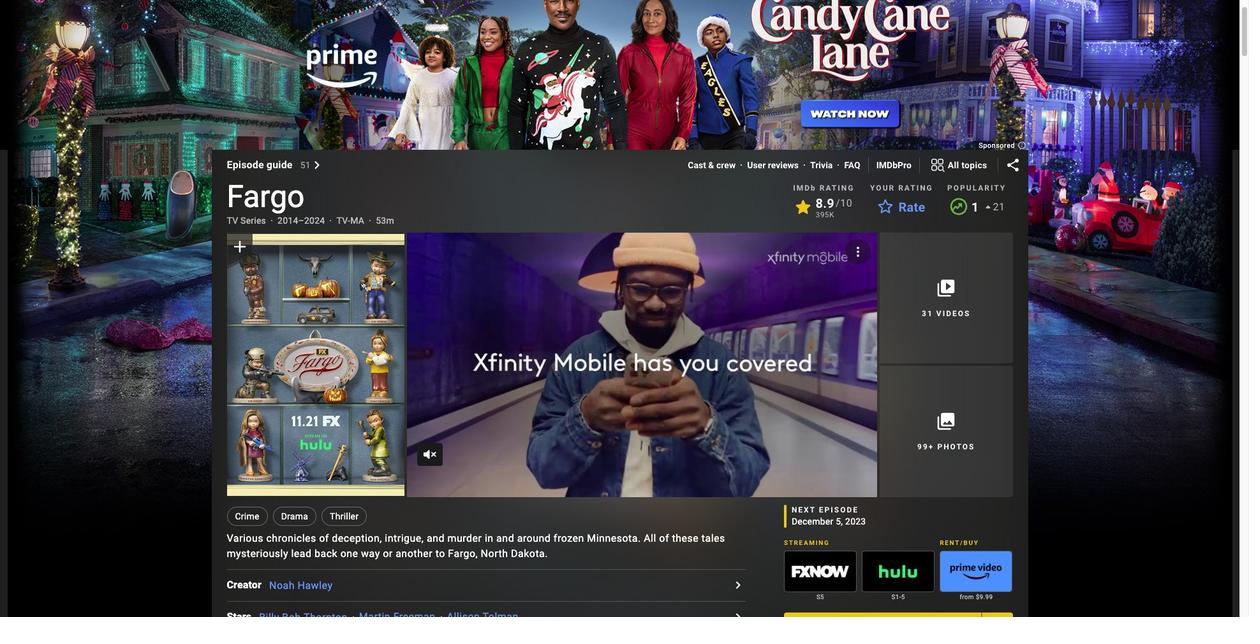 Task type: locate. For each thing, give the bounding box(es) containing it.
episode
[[227, 159, 264, 171]]

1 vertical spatial all
[[644, 533, 657, 545]]

51
[[300, 160, 311, 170]]

to
[[436, 548, 445, 560]]

0 vertical spatial all
[[948, 160, 959, 170]]

ma
[[350, 216, 364, 226]]

noah hawley
[[269, 580, 333, 592]]

one
[[340, 548, 358, 560]]

thriller
[[330, 512, 359, 522]]

watch on prime video image
[[941, 552, 1012, 592]]

0 horizontal spatial all
[[644, 533, 657, 545]]

0 horizontal spatial of
[[319, 533, 329, 545]]

2014–2024 button
[[278, 214, 325, 227]]

cast
[[688, 160, 706, 170]]

all inside various chronicles of deception, intrigue, and murder in and around frozen minnesota. all of these tales mysteriously lead back one way or another to fargo, north dakota.
[[644, 533, 657, 545]]

creator
[[227, 580, 262, 592]]

s1-
[[892, 594, 901, 601]]

all left these
[[644, 533, 657, 545]]

1 horizontal spatial all
[[948, 160, 959, 170]]

2 rating from the left
[[899, 184, 933, 193]]

10
[[840, 197, 853, 209]]

all topics button
[[920, 155, 998, 175]]

all right categories icon
[[948, 160, 959, 170]]

way
[[361, 548, 380, 560]]

s5
[[817, 594, 824, 601]]

next episode december 5, 2023
[[792, 506, 866, 527]]

noah
[[269, 580, 295, 592]]

next
[[792, 506, 816, 515]]

of left these
[[659, 533, 669, 545]]

in
[[485, 533, 494, 545]]

rating
[[820, 184, 855, 193], [899, 184, 933, 193]]

2 of from the left
[[659, 533, 669, 545]]

or
[[383, 548, 393, 560]]

mysteriously
[[227, 548, 288, 560]]

rate
[[899, 200, 925, 215]]

chronicles
[[266, 533, 316, 545]]

group for s5
[[784, 551, 857, 593]]

1 rating from the left
[[820, 184, 855, 193]]

tv-ma
[[337, 216, 364, 226]]

tv
[[227, 216, 238, 226]]

$9.99
[[976, 594, 993, 601]]

and right in
[[496, 533, 514, 545]]

1 horizontal spatial rating
[[899, 184, 933, 193]]

episode guide
[[227, 159, 293, 171]]

s5 group
[[784, 551, 857, 603]]

rating up /
[[820, 184, 855, 193]]

crime button
[[227, 507, 268, 526]]

of up back
[[319, 533, 329, 545]]

user
[[747, 160, 766, 170]]

frozen
[[554, 533, 584, 545]]

all
[[948, 160, 959, 170], [644, 533, 657, 545]]

1 of from the left
[[319, 533, 329, 545]]

crime
[[235, 512, 259, 522]]

0 horizontal spatial rating
[[820, 184, 855, 193]]

your
[[870, 184, 895, 193]]

imdb
[[793, 184, 817, 193]]

of
[[319, 533, 329, 545], [659, 533, 669, 545]]

2 and from the left
[[496, 533, 514, 545]]

/
[[836, 197, 840, 209]]

noah hawley button
[[269, 580, 333, 592]]

and up to
[[427, 533, 445, 545]]

creator button
[[227, 578, 269, 594]]

0 horizontal spatial and
[[427, 533, 445, 545]]

s1-5
[[892, 594, 905, 601]]

group
[[407, 233, 877, 498], [227, 233, 404, 497], [784, 551, 857, 593], [862, 551, 935, 593], [940, 551, 1013, 593]]

popularity
[[948, 184, 1006, 193]]

99+
[[918, 443, 934, 452]]

episode
[[819, 506, 859, 515]]

photos
[[938, 443, 975, 452]]

from $9.99 group
[[940, 551, 1013, 603]]

december
[[792, 517, 834, 527]]

1 horizontal spatial and
[[496, 533, 514, 545]]

series
[[241, 216, 266, 226]]

see full cast and crew image
[[730, 578, 746, 594]]

31 videos button
[[880, 233, 1013, 364]]

sponsored
[[979, 142, 1017, 150]]

chevron right inline image
[[313, 161, 321, 169]]

video player application
[[407, 233, 877, 497]]

all inside button
[[948, 160, 959, 170]]

reviews
[[768, 160, 799, 170]]

trivia button
[[810, 159, 833, 172]]

watch official trailer - season 5 element
[[407, 233, 877, 497]]

north
[[481, 548, 508, 560]]

rate button
[[871, 196, 933, 219]]

1
[[972, 200, 979, 215]]

intrigue,
[[385, 533, 424, 545]]

your rating
[[870, 184, 933, 193]]

1 horizontal spatial of
[[659, 533, 669, 545]]

faq
[[844, 160, 861, 170]]

rating up rate
[[899, 184, 933, 193]]

drama
[[281, 512, 308, 522]]

back
[[315, 548, 338, 560]]



Task type: vqa. For each thing, say whether or not it's contained in the screenshot.
New in the 'link'
no



Task type: describe. For each thing, give the bounding box(es) containing it.
from $9.99
[[960, 594, 993, 601]]

31
[[922, 309, 933, 318]]

cast & crew
[[688, 160, 736, 170]]

all topics
[[948, 160, 987, 170]]

rent/buy
[[940, 540, 979, 547]]

group for from $9.99
[[940, 551, 1013, 593]]

watch on fxnow image
[[785, 552, 856, 592]]

cast & crew button
[[688, 159, 736, 172]]

deception,
[[332, 533, 382, 545]]

imdbpro button
[[876, 159, 912, 172]]

2014–2024
[[278, 216, 325, 226]]

s1-5 link
[[862, 593, 935, 603]]

video autoplay preference image
[[851, 244, 866, 260]]

various
[[227, 533, 264, 545]]

around
[[517, 533, 551, 545]]

lead
[[291, 548, 312, 560]]

53m
[[376, 216, 394, 226]]

from $9.99 link
[[940, 593, 1013, 603]]

from
[[960, 594, 974, 601]]

minnesota.
[[587, 533, 641, 545]]

faq button
[[844, 159, 861, 172]]

videos
[[937, 309, 971, 318]]

user reviews
[[747, 160, 799, 170]]

s5 link
[[784, 593, 857, 603]]

drama button
[[273, 507, 317, 526]]

5,
[[836, 517, 843, 527]]

thriller button
[[322, 507, 367, 526]]

trivia
[[810, 160, 833, 170]]

guide
[[267, 159, 293, 171]]

hawley
[[298, 580, 333, 592]]

8.9 / 10 395k
[[816, 196, 853, 219]]

2023
[[845, 517, 866, 527]]

&
[[708, 160, 714, 170]]

watch on hulu image
[[863, 552, 934, 592]]

tv series
[[227, 216, 266, 226]]

various chronicles of deception, intrigue, and murder in and around frozen minnesota. all of these tales mysteriously lead back one way or another to fargo, north dakota. image
[[407, 233, 877, 498]]

murder
[[448, 533, 482, 545]]

tales
[[702, 533, 725, 545]]

volume off image
[[422, 447, 438, 462]]

s1-5 group
[[862, 551, 935, 603]]

these
[[672, 533, 699, 545]]

31 videos
[[922, 309, 971, 318]]

rating for imdb rating
[[820, 184, 855, 193]]

streaming
[[784, 540, 830, 547]]

arrow drop up image
[[980, 200, 996, 215]]

share on social media image
[[1005, 158, 1021, 173]]

categories image
[[930, 158, 945, 173]]

fargo,
[[448, 548, 478, 560]]

tv-ma button
[[337, 214, 364, 227]]

various chronicles of deception, intrigue, and murder in and around frozen minnesota. all of these tales mysteriously lead back one way or another to fargo, north dakota.
[[227, 533, 725, 560]]

user reviews button
[[747, 159, 799, 172]]

8.9
[[816, 196, 835, 211]]

crew
[[717, 160, 736, 170]]

tv-
[[337, 216, 350, 226]]

imdbpro
[[876, 160, 912, 170]]

dakota.
[[511, 548, 548, 560]]

topics
[[962, 160, 987, 170]]

rating for your rating
[[899, 184, 933, 193]]

5
[[901, 594, 905, 601]]

group for s1-5
[[862, 551, 935, 593]]

see full cast and crew image
[[730, 610, 746, 618]]

1 and from the left
[[427, 533, 445, 545]]

395k
[[816, 211, 835, 219]]

21
[[993, 201, 1005, 213]]

imdb rating
[[793, 184, 855, 193]]

99+ photos
[[918, 443, 975, 452]]

fargo (2014) image
[[227, 234, 404, 496]]

another
[[396, 548, 433, 560]]

99+ photos button
[[880, 366, 1013, 497]]

fargo
[[227, 179, 305, 215]]



